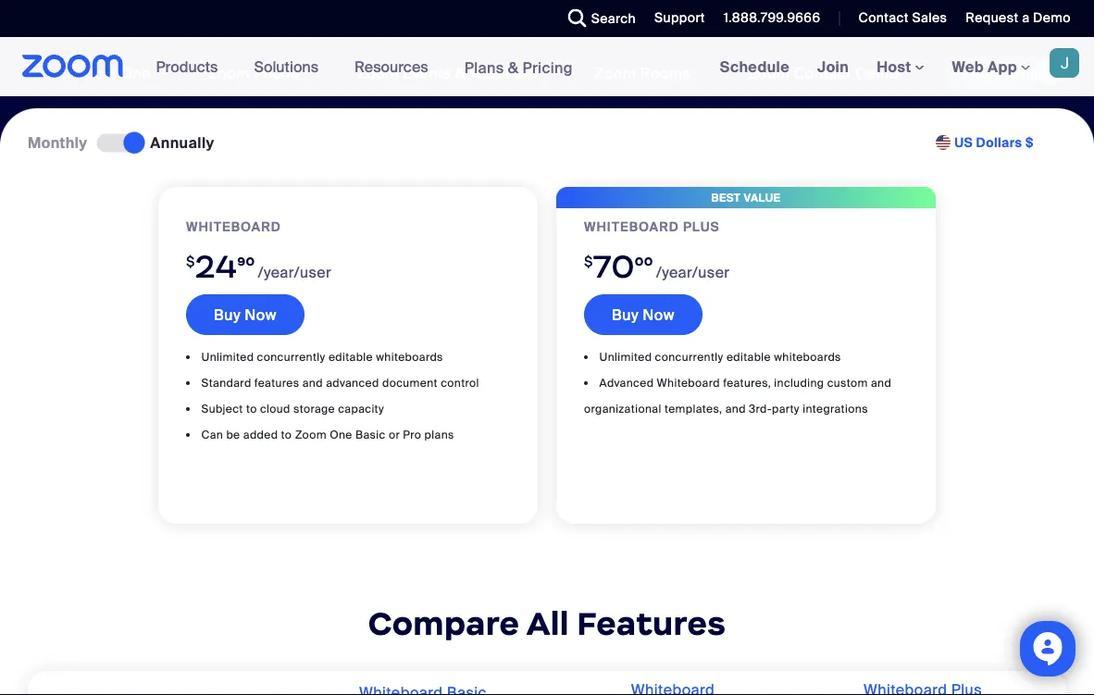 Task type: vqa. For each thing, say whether or not it's contained in the screenshot.
Basic
yes



Task type: describe. For each thing, give the bounding box(es) containing it.
profile picture image
[[1050, 48, 1080, 78]]

including
[[775, 376, 825, 390]]

compare all features element
[[28, 604, 1067, 644]]

whiteboard up 00
[[584, 218, 680, 236]]

buy for 1st buy now link from right
[[612, 305, 639, 324]]

& inside product information navigation
[[508, 58, 519, 77]]

resources
[[355, 57, 428, 76]]

1 horizontal spatial and
[[726, 402, 746, 416]]

storage
[[294, 402, 335, 416]]

schedule link
[[706, 37, 804, 96]]

compare
[[368, 604, 520, 644]]

zoom events & webinars
[[357, 63, 537, 83]]

$ for 24
[[186, 252, 195, 270]]

zoom one
[[75, 63, 151, 83]]

3rd-
[[749, 402, 772, 416]]

best
[[712, 190, 741, 205]]

zoom for zoom one
[[75, 63, 117, 83]]

zoom for zoom events & webinars
[[357, 63, 399, 83]]

request
[[966, 9, 1019, 26]]

basic
[[356, 428, 386, 442]]

standard
[[201, 376, 251, 390]]

1.888.799.9666
[[724, 9, 821, 26]]

zoom for zoom phone
[[208, 63, 250, 83]]

zoom contact center
[[749, 63, 905, 83]]

subject
[[201, 402, 243, 416]]

whiteboard plus
[[584, 218, 720, 236]]

/year/user for 70
[[656, 263, 730, 282]]

meetings navigation
[[706, 37, 1095, 98]]

phone
[[254, 63, 300, 83]]

contact sales
[[859, 9, 948, 26]]

00
[[635, 254, 654, 268]]

or
[[389, 428, 400, 442]]

pro
[[403, 428, 422, 442]]

buy for 1st buy now link from left
[[214, 305, 241, 324]]

$ 70 00 /year/user
[[584, 246, 730, 286]]

0 horizontal spatial and
[[303, 376, 323, 390]]

zoom rooms
[[595, 63, 691, 83]]

1.888.799.9666 button up schedule
[[710, 0, 826, 37]]

join link
[[804, 37, 863, 96]]

zoom for zoom contact center
[[749, 63, 791, 83]]

demo
[[1034, 9, 1071, 26]]

unlimited for advanced
[[600, 350, 652, 364]]

tabs of zoom services tab list
[[57, 56, 1095, 89]]

24
[[195, 246, 237, 286]]

capacity
[[338, 402, 384, 416]]

product information navigation
[[142, 37, 587, 98]]

& inside "tabs of zoom services" tab list
[[455, 63, 466, 83]]

2 horizontal spatial and
[[871, 376, 892, 390]]

plus
[[683, 218, 720, 236]]

center
[[856, 63, 905, 83]]

subject to cloud storage capacity
[[201, 402, 384, 416]]

unlimited concurrently editable whiteboards for features,
[[600, 350, 842, 364]]

plans
[[425, 428, 454, 442]]

whiteboard inside "tabs of zoom services" tab list
[[1008, 63, 1091, 83]]

annually
[[150, 133, 214, 152]]

monthly
[[28, 133, 87, 152]]

zoom for zoom rooms
[[595, 63, 637, 83]]

search button
[[554, 0, 641, 37]]

advanced whiteboard features, including custom and organizational templates, and 3rd-party integrations
[[584, 376, 892, 416]]

host
[[877, 57, 915, 76]]

added
[[243, 428, 278, 442]]

$24.90 per year per user element
[[186, 235, 510, 294]]

us
[[955, 134, 973, 151]]

advanced
[[326, 376, 379, 390]]

can be added to zoom one basic or pro plans
[[201, 428, 454, 442]]

editable for advanced
[[329, 350, 373, 364]]

90
[[237, 254, 255, 268]]

advanced
[[600, 376, 654, 390]]

2 buy now link from the left
[[584, 294, 703, 335]]

features
[[255, 376, 300, 390]]

whiteboards for document
[[376, 350, 443, 364]]

party
[[772, 402, 800, 416]]

schedule
[[720, 57, 790, 76]]

1.888.799.9666 button up schedule link
[[724, 9, 821, 26]]

web app button
[[953, 57, 1031, 76]]



Task type: locate. For each thing, give the bounding box(es) containing it.
events
[[403, 63, 451, 83]]

0 horizontal spatial whiteboards
[[376, 350, 443, 364]]

buy now link down $ 24 90 /year/user
[[186, 294, 304, 335]]

buy now down $ 24 90 /year/user
[[214, 305, 277, 324]]

whiteboard
[[1008, 63, 1091, 83], [186, 218, 281, 236], [584, 218, 680, 236], [657, 376, 720, 390]]

plans
[[465, 58, 504, 77]]

editable up the advanced
[[329, 350, 373, 364]]

0 horizontal spatial buy now
[[214, 305, 277, 324]]

1 horizontal spatial buy
[[612, 305, 639, 324]]

0 vertical spatial contact
[[859, 9, 909, 26]]

1 vertical spatial contact
[[794, 63, 852, 83]]

editable
[[329, 350, 373, 364], [727, 350, 771, 364]]

2 whiteboards from the left
[[774, 350, 842, 364]]

to right added
[[281, 428, 292, 442]]

unlimited
[[201, 350, 254, 364], [600, 350, 652, 364]]

one left basic
[[330, 428, 353, 442]]

0 horizontal spatial one
[[121, 63, 151, 83]]

plans & pricing
[[465, 58, 573, 77]]

integrations
[[803, 402, 869, 416]]

1 horizontal spatial /year/user
[[656, 263, 730, 282]]

buy now
[[214, 305, 277, 324], [612, 305, 675, 324]]

70
[[593, 246, 635, 286]]

buy now down '$ 70 00 /year/user'
[[612, 305, 675, 324]]

buy
[[214, 305, 241, 324], [612, 305, 639, 324]]

webinars
[[470, 63, 537, 83]]

sales
[[913, 9, 948, 26]]

0 horizontal spatial now
[[245, 305, 277, 324]]

0 horizontal spatial concurrently
[[257, 350, 326, 364]]

contact left sales at the top right of page
[[859, 9, 909, 26]]

zoom logo image
[[22, 55, 124, 78]]

value
[[744, 190, 781, 205]]

$ right dollars
[[1026, 134, 1034, 151]]

support link
[[641, 0, 710, 37], [655, 9, 705, 26]]

1 unlimited concurrently editable whiteboards from the left
[[201, 350, 443, 364]]

contact sales link
[[845, 0, 952, 37], [859, 9, 948, 26]]

$ inside popup button
[[1026, 134, 1034, 151]]

us dollars $ button
[[955, 134, 1034, 152]]

unlimited for standard
[[201, 350, 254, 364]]

templates,
[[665, 402, 723, 416]]

standard features and advanced document control
[[201, 376, 480, 390]]

$ 24 90 /year/user
[[186, 246, 332, 286]]

0 vertical spatial one
[[121, 63, 151, 83]]

banner
[[0, 37, 1095, 98]]

products
[[156, 57, 218, 76]]

2 concurrently from the left
[[655, 350, 724, 364]]

products button
[[156, 37, 226, 96]]

zoom for zoom whiteboard
[[962, 63, 1004, 83]]

unlimited concurrently editable whiteboards up standard features and advanced document control
[[201, 350, 443, 364]]

2 /year/user from the left
[[656, 263, 730, 282]]

request a demo link
[[952, 0, 1095, 37], [966, 9, 1071, 26]]

zoom
[[75, 63, 117, 83], [208, 63, 250, 83], [357, 63, 399, 83], [595, 63, 637, 83], [749, 63, 791, 83], [962, 63, 1004, 83], [295, 428, 327, 442]]

1 concurrently from the left
[[257, 350, 326, 364]]

$ left the 90
[[186, 252, 195, 270]]

control
[[441, 376, 480, 390]]

buy down 70
[[612, 305, 639, 324]]

whiteboards
[[376, 350, 443, 364], [774, 350, 842, 364]]

be
[[226, 428, 240, 442]]

0 horizontal spatial /year/user
[[258, 263, 332, 282]]

1 horizontal spatial now
[[643, 305, 675, 324]]

2 now from the left
[[643, 305, 675, 324]]

0 horizontal spatial &
[[455, 63, 466, 83]]

/year/user right the 90
[[258, 263, 332, 282]]

contact inside "tabs of zoom services" tab list
[[794, 63, 852, 83]]

1 horizontal spatial $
[[584, 252, 593, 270]]

1 unlimited from the left
[[201, 350, 254, 364]]

0 horizontal spatial $
[[186, 252, 195, 270]]

1 horizontal spatial to
[[281, 428, 292, 442]]

$ left 00
[[584, 252, 593, 270]]

whiteboard up templates,
[[657, 376, 720, 390]]

/year/user inside $ 24 90 /year/user
[[258, 263, 332, 282]]

editable for including
[[727, 350, 771, 364]]

whiteboards for custom
[[774, 350, 842, 364]]

& right events
[[455, 63, 466, 83]]

unlimited concurrently editable whiteboards up the features,
[[600, 350, 842, 364]]

2 horizontal spatial $
[[1026, 134, 1034, 151]]

concurrently
[[257, 350, 326, 364], [655, 350, 724, 364]]

/year/user
[[258, 263, 332, 282], [656, 263, 730, 282]]

features,
[[723, 376, 772, 390]]

$
[[1026, 134, 1034, 151], [186, 252, 195, 270], [584, 252, 593, 270]]

/year/user down plus
[[656, 263, 730, 282]]

unlimited concurrently editable whiteboards for and
[[201, 350, 443, 364]]

rooms
[[641, 63, 691, 83]]

0 horizontal spatial contact
[[794, 63, 852, 83]]

buy now for 1st buy now link from left
[[214, 305, 277, 324]]

features
[[577, 604, 726, 644]]

buy now link down '$ 70 00 /year/user'
[[584, 294, 703, 335]]

2 unlimited concurrently editable whiteboards from the left
[[600, 350, 842, 364]]

1 editable from the left
[[329, 350, 373, 364]]

unlimited up standard
[[201, 350, 254, 364]]

custom
[[828, 376, 868, 390]]

zoom whiteboard
[[962, 63, 1091, 83]]

whiteboards up including
[[774, 350, 842, 364]]

0 vertical spatial to
[[246, 402, 257, 416]]

unlimited up the advanced
[[600, 350, 652, 364]]

a
[[1023, 9, 1030, 26]]

&
[[508, 58, 519, 77], [455, 63, 466, 83]]

to left cloud
[[246, 402, 257, 416]]

1 vertical spatial to
[[281, 428, 292, 442]]

0 horizontal spatial to
[[246, 402, 257, 416]]

1 /year/user from the left
[[258, 263, 332, 282]]

editable up the features,
[[727, 350, 771, 364]]

zoom phone
[[208, 63, 300, 83]]

0 horizontal spatial editable
[[329, 350, 373, 364]]

and
[[303, 376, 323, 390], [871, 376, 892, 390], [726, 402, 746, 416]]

and up storage
[[303, 376, 323, 390]]

cloud
[[260, 402, 291, 416]]

concurrently up features
[[257, 350, 326, 364]]

app
[[988, 57, 1018, 76]]

pricing
[[523, 58, 573, 77]]

1 horizontal spatial buy now link
[[584, 294, 703, 335]]

resources button
[[355, 37, 437, 96]]

$ for 70
[[584, 252, 593, 270]]

1.888.799.9666 button
[[710, 0, 826, 37], [724, 9, 821, 26]]

$ inside $ 24 90 /year/user
[[186, 252, 195, 270]]

0 horizontal spatial unlimited
[[201, 350, 254, 364]]

whiteboard down "demo"
[[1008, 63, 1091, 83]]

banner containing products
[[0, 37, 1095, 98]]

1 horizontal spatial one
[[330, 428, 353, 442]]

& right the plans
[[508, 58, 519, 77]]

dollars
[[977, 134, 1023, 151]]

now down '$ 70 00 /year/user'
[[643, 305, 675, 324]]

and right "custom"
[[871, 376, 892, 390]]

one inside "tabs of zoom services" tab list
[[121, 63, 151, 83]]

compare all features
[[368, 604, 726, 644]]

solutions button
[[254, 37, 327, 96]]

document
[[382, 376, 438, 390]]

1 vertical spatial one
[[330, 428, 353, 442]]

now down $ 24 90 /year/user
[[245, 305, 277, 324]]

concurrently up templates,
[[655, 350, 724, 364]]

1 horizontal spatial buy now
[[612, 305, 675, 324]]

contact left center
[[794, 63, 852, 83]]

host button
[[877, 57, 925, 76]]

now for 1st buy now link from right
[[643, 305, 675, 324]]

all
[[527, 604, 569, 644]]

1 horizontal spatial whiteboards
[[774, 350, 842, 364]]

2 buy from the left
[[612, 305, 639, 324]]

to
[[246, 402, 257, 416], [281, 428, 292, 442]]

2 editable from the left
[[727, 350, 771, 364]]

solutions
[[254, 57, 319, 76]]

one left the products
[[121, 63, 151, 83]]

one
[[121, 63, 151, 83], [330, 428, 353, 442]]

concurrently for whiteboard
[[655, 350, 724, 364]]

and left 3rd-
[[726, 402, 746, 416]]

/year/user for 24
[[258, 263, 332, 282]]

1 buy now from the left
[[214, 305, 277, 324]]

1 horizontal spatial &
[[508, 58, 519, 77]]

1 horizontal spatial editable
[[727, 350, 771, 364]]

contact
[[859, 9, 909, 26], [794, 63, 852, 83]]

whiteboard up the 90
[[186, 218, 281, 236]]

0 horizontal spatial buy
[[214, 305, 241, 324]]

1 buy from the left
[[214, 305, 241, 324]]

web
[[953, 57, 984, 76]]

unlimited concurrently editable whiteboards
[[201, 350, 443, 364], [600, 350, 842, 364]]

web app
[[953, 57, 1018, 76]]

search
[[592, 10, 636, 27]]

2 buy now from the left
[[612, 305, 675, 324]]

support
[[655, 9, 705, 26]]

1 now from the left
[[245, 305, 277, 324]]

1 horizontal spatial concurrently
[[655, 350, 724, 364]]

$70 per year per user element
[[584, 235, 909, 294]]

buy down 24
[[214, 305, 241, 324]]

concurrently for features
[[257, 350, 326, 364]]

0 horizontal spatial buy now link
[[186, 294, 304, 335]]

can
[[201, 428, 223, 442]]

best value
[[712, 190, 781, 205]]

1 horizontal spatial unlimited
[[600, 350, 652, 364]]

$ inside '$ 70 00 /year/user'
[[584, 252, 593, 270]]

1 horizontal spatial unlimited concurrently editable whiteboards
[[600, 350, 842, 364]]

request a demo
[[966, 9, 1071, 26]]

2 unlimited from the left
[[600, 350, 652, 364]]

1 buy now link from the left
[[186, 294, 304, 335]]

1 whiteboards from the left
[[376, 350, 443, 364]]

us dollars $
[[955, 134, 1034, 151]]

whiteboard inside advanced whiteboard features, including custom and organizational templates, and 3rd-party integrations
[[657, 376, 720, 390]]

0 horizontal spatial unlimited concurrently editable whiteboards
[[201, 350, 443, 364]]

now for 1st buy now link from left
[[245, 305, 277, 324]]

whiteboards up document
[[376, 350, 443, 364]]

organizational
[[584, 402, 662, 416]]

/year/user inside '$ 70 00 /year/user'
[[656, 263, 730, 282]]

1 horizontal spatial contact
[[859, 9, 909, 26]]

join
[[818, 57, 849, 76]]

buy now for 1st buy now link from right
[[612, 305, 675, 324]]



